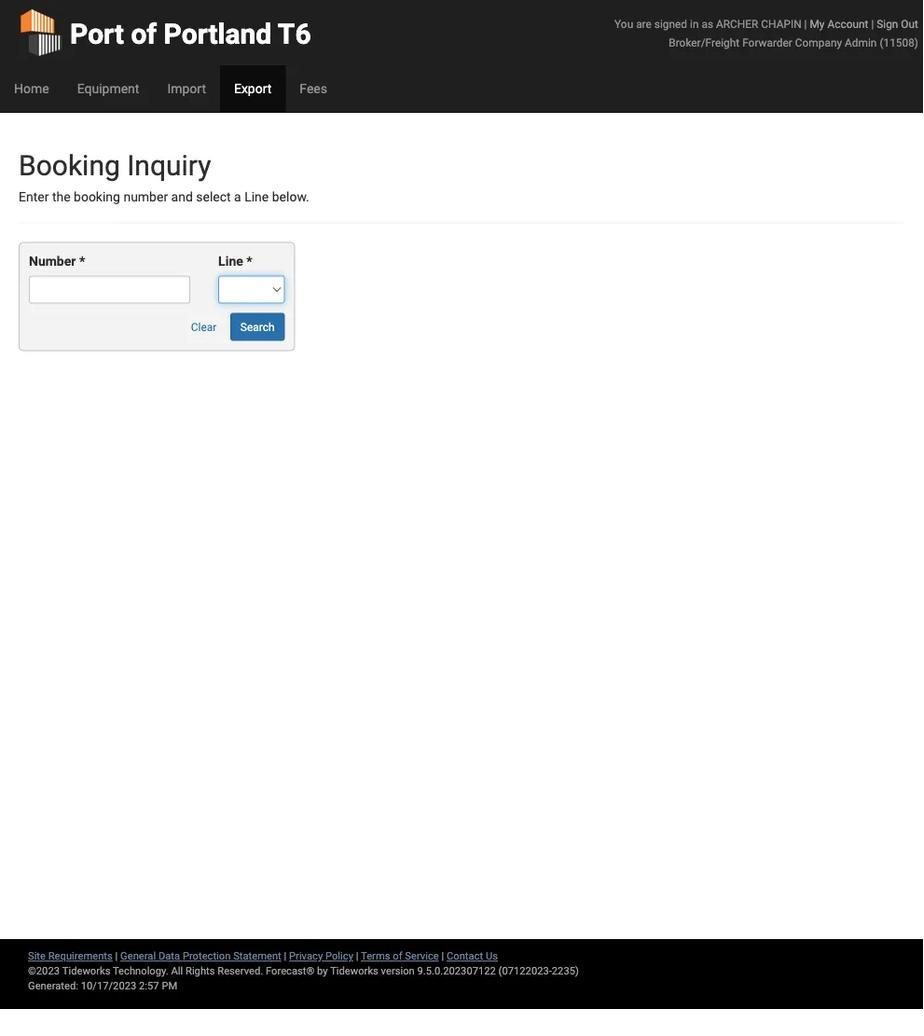 Task type: describe. For each thing, give the bounding box(es) containing it.
protection
[[183, 950, 231, 962]]

sign
[[877, 17, 899, 30]]

and
[[171, 189, 193, 205]]

| up the forecast®
[[284, 950, 287, 962]]

privacy policy link
[[289, 950, 354, 962]]

of inside site requirements | general data protection statement | privacy policy | terms of service | contact us ©2023 tideworks technology. all rights reserved. forecast® by tideworks version 9.5.0.202307122 (07122023-2235) generated: 10/17/2023 2:57 pm
[[393, 950, 403, 962]]

reserved.
[[218, 965, 263, 977]]

sign out link
[[877, 17, 919, 30]]

in
[[690, 17, 699, 30]]

search
[[241, 320, 275, 333]]

signed
[[655, 17, 688, 30]]

service
[[405, 950, 439, 962]]

home
[[14, 81, 49, 96]]

import
[[167, 81, 206, 96]]

10/17/2023
[[81, 980, 136, 992]]

| left my
[[805, 17, 807, 30]]

are
[[636, 17, 652, 30]]

inquiry
[[127, 149, 211, 182]]

line inside booking inquiry enter the booking number and select a line below.
[[245, 189, 269, 205]]

site
[[28, 950, 46, 962]]

0 horizontal spatial of
[[131, 17, 157, 50]]

2:57
[[139, 980, 159, 992]]

site requirements link
[[28, 950, 113, 962]]

* for number *
[[79, 254, 85, 269]]

requirements
[[48, 950, 113, 962]]

home button
[[0, 65, 63, 112]]

contact
[[447, 950, 483, 962]]

| up 9.5.0.202307122
[[442, 950, 444, 962]]

number *
[[29, 254, 85, 269]]

export button
[[220, 65, 286, 112]]

| up tideworks
[[356, 950, 359, 962]]

below.
[[272, 189, 309, 205]]

clear
[[191, 320, 217, 333]]

statement
[[233, 950, 282, 962]]

select
[[196, 189, 231, 205]]

portland
[[164, 17, 272, 50]]

search button
[[230, 313, 285, 341]]

1 vertical spatial line
[[218, 254, 243, 269]]

policy
[[326, 950, 354, 962]]

clear button
[[181, 313, 227, 341]]

booking inquiry enter the booking number and select a line below.
[[19, 149, 309, 205]]

company
[[796, 36, 843, 49]]

technology.
[[113, 965, 169, 977]]

t6
[[278, 17, 311, 50]]

(07122023-
[[499, 965, 552, 977]]

number
[[29, 254, 76, 269]]

port
[[70, 17, 124, 50]]

my
[[810, 17, 825, 30]]

admin
[[845, 36, 877, 49]]

forwarder
[[743, 36, 793, 49]]

a
[[234, 189, 241, 205]]



Task type: locate. For each thing, give the bounding box(es) containing it.
port of portland t6 link
[[19, 0, 311, 65]]

line right a
[[245, 189, 269, 205]]

fees
[[300, 81, 327, 96]]

line *
[[218, 254, 252, 269]]

general
[[120, 950, 156, 962]]

| left sign at the top of the page
[[872, 17, 874, 30]]

out
[[902, 17, 919, 30]]

contact us link
[[447, 950, 498, 962]]

privacy
[[289, 950, 323, 962]]

you
[[615, 17, 634, 30]]

pm
[[162, 980, 177, 992]]

terms
[[361, 950, 390, 962]]

* for line *
[[247, 254, 252, 269]]

| left general
[[115, 950, 118, 962]]

0 vertical spatial of
[[131, 17, 157, 50]]

broker/freight
[[669, 36, 740, 49]]

|
[[805, 17, 807, 30], [872, 17, 874, 30], [115, 950, 118, 962], [284, 950, 287, 962], [356, 950, 359, 962], [442, 950, 444, 962]]

1 horizontal spatial *
[[247, 254, 252, 269]]

export
[[234, 81, 272, 96]]

equipment
[[77, 81, 139, 96]]

you are signed in as archer chapin | my account | sign out broker/freight forwarder company admin (11508)
[[615, 17, 919, 49]]

generated:
[[28, 980, 78, 992]]

terms of service link
[[361, 950, 439, 962]]

number
[[124, 189, 168, 205]]

1 horizontal spatial of
[[393, 950, 403, 962]]

0 horizontal spatial *
[[79, 254, 85, 269]]

1 vertical spatial of
[[393, 950, 403, 962]]

rights
[[186, 965, 215, 977]]

line
[[245, 189, 269, 205], [218, 254, 243, 269]]

version
[[381, 965, 415, 977]]

forecast®
[[266, 965, 315, 977]]

enter
[[19, 189, 49, 205]]

of right port
[[131, 17, 157, 50]]

2 * from the left
[[247, 254, 252, 269]]

equipment button
[[63, 65, 153, 112]]

by
[[317, 965, 328, 977]]

booking
[[74, 189, 120, 205]]

as
[[702, 17, 714, 30]]

general data protection statement link
[[120, 950, 282, 962]]

1 horizontal spatial line
[[245, 189, 269, 205]]

us
[[486, 950, 498, 962]]

of
[[131, 17, 157, 50], [393, 950, 403, 962]]

site requirements | general data protection statement | privacy policy | terms of service | contact us ©2023 tideworks technology. all rights reserved. forecast® by tideworks version 9.5.0.202307122 (07122023-2235) generated: 10/17/2023 2:57 pm
[[28, 950, 579, 992]]

the
[[52, 189, 71, 205]]

©2023 tideworks
[[28, 965, 110, 977]]

port of portland t6
[[70, 17, 311, 50]]

2235)
[[552, 965, 579, 977]]

Number * text field
[[29, 276, 190, 304]]

archer
[[716, 17, 759, 30]]

of up version at the left bottom
[[393, 950, 403, 962]]

*
[[79, 254, 85, 269], [247, 254, 252, 269]]

fees button
[[286, 65, 341, 112]]

0 vertical spatial line
[[245, 189, 269, 205]]

account
[[828, 17, 869, 30]]

my account link
[[810, 17, 869, 30]]

line down a
[[218, 254, 243, 269]]

booking
[[19, 149, 120, 182]]

9.5.0.202307122
[[417, 965, 496, 977]]

* right number
[[79, 254, 85, 269]]

data
[[159, 950, 180, 962]]

chapin
[[762, 17, 802, 30]]

* up search
[[247, 254, 252, 269]]

0 horizontal spatial line
[[218, 254, 243, 269]]

(11508)
[[880, 36, 919, 49]]

all
[[171, 965, 183, 977]]

import button
[[153, 65, 220, 112]]

1 * from the left
[[79, 254, 85, 269]]

tideworks
[[330, 965, 379, 977]]



Task type: vqa. For each thing, say whether or not it's contained in the screenshot.
View availability details by entering up to 50 container numbers or search by bill of lading.
no



